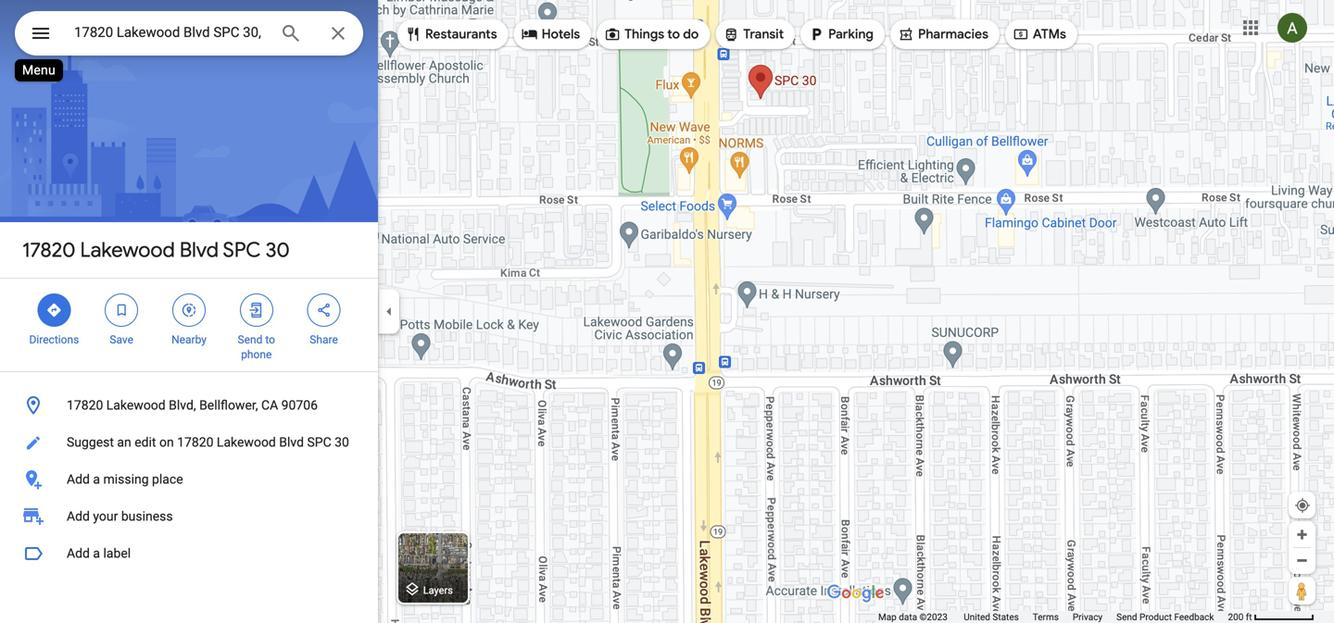 Task type: describe. For each thing, give the bounding box(es) containing it.
 button
[[15, 11, 67, 59]]

17820 lakewood blvd spc 30
[[22, 237, 290, 263]]

do
[[683, 26, 699, 43]]

0 vertical spatial 30
[[266, 237, 290, 263]]

privacy button
[[1073, 612, 1103, 624]]

add for add your business
[[67, 509, 90, 524]]

200
[[1228, 612, 1244, 623]]

share
[[310, 334, 338, 347]]

200 ft button
[[1228, 612, 1315, 623]]

 transit
[[723, 24, 784, 44]]

show street view coverage image
[[1289, 577, 1316, 605]]

send for send to phone
[[238, 334, 263, 347]]

missing
[[103, 472, 149, 487]]


[[521, 24, 538, 44]]

17820 lakewood blvd, bellflower, ca 90706
[[67, 398, 318, 413]]

to inside  things to do
[[667, 26, 680, 43]]

an
[[117, 435, 131, 450]]

suggest an edit on 17820 lakewood blvd spc 30
[[67, 435, 349, 450]]

product
[[1140, 612, 1172, 623]]

90706
[[281, 398, 318, 413]]

add for add a missing place
[[67, 472, 90, 487]]

0 vertical spatial blvd
[[180, 237, 219, 263]]

17820 lakewood blvd, bellflower, ca 90706 button
[[0, 387, 378, 424]]

united
[[964, 612, 990, 623]]

states
[[993, 612, 1019, 623]]

to inside send to phone
[[265, 334, 275, 347]]


[[898, 24, 914, 44]]

 pharmacies
[[898, 24, 989, 44]]

17820 Lakewood Blvd SPC 30, Bellflower, CA 90706 field
[[15, 11, 363, 56]]

 hotels
[[521, 24, 580, 44]]

send product feedback button
[[1117, 612, 1214, 624]]

30 inside button
[[335, 435, 349, 450]]

a for missing
[[93, 472, 100, 487]]

17820 inside "suggest an edit on 17820 lakewood blvd spc 30" button
[[177, 435, 214, 450]]

a for label
[[93, 546, 100, 561]]

your
[[93, 509, 118, 524]]

ca
[[261, 398, 278, 413]]

lakewood for blvd,
[[106, 398, 166, 413]]

add for add a label
[[67, 546, 90, 561]]

200 ft
[[1228, 612, 1252, 623]]

 atms
[[1013, 24, 1066, 44]]

lakewood for blvd
[[80, 237, 175, 263]]


[[30, 20, 52, 47]]

zoom out image
[[1295, 554, 1309, 568]]

edit
[[135, 435, 156, 450]]

add your business link
[[0, 498, 378, 536]]

blvd,
[[169, 398, 196, 413]]

send for send product feedback
[[1117, 612, 1137, 623]]

add a label
[[67, 546, 131, 561]]

on
[[159, 435, 174, 450]]

add a missing place button
[[0, 461, 378, 498]]

ft
[[1246, 612, 1252, 623]]


[[316, 300, 332, 321]]

add your business
[[67, 509, 173, 524]]

place
[[152, 472, 183, 487]]



Task type: locate. For each thing, give the bounding box(es) containing it.
spc up 
[[223, 237, 261, 263]]

0 vertical spatial a
[[93, 472, 100, 487]]


[[181, 300, 197, 321]]

feedback
[[1174, 612, 1214, 623]]

0 horizontal spatial spc
[[223, 237, 261, 263]]

pharmacies
[[918, 26, 989, 43]]

a left label
[[93, 546, 100, 561]]

1 horizontal spatial blvd
[[279, 435, 304, 450]]

send up phone
[[238, 334, 263, 347]]

to left the do
[[667, 26, 680, 43]]

directions
[[29, 334, 79, 347]]

None field
[[74, 21, 265, 44]]

parking
[[828, 26, 874, 43]]

 parking
[[808, 24, 874, 44]]

a
[[93, 472, 100, 487], [93, 546, 100, 561]]

send inside send to phone
[[238, 334, 263, 347]]

0 vertical spatial to
[[667, 26, 680, 43]]

1 vertical spatial spc
[[307, 435, 331, 450]]

0 vertical spatial add
[[67, 472, 90, 487]]

label
[[103, 546, 131, 561]]

0 horizontal spatial 30
[[266, 237, 290, 263]]

actions for 17820 lakewood blvd spc 30 region
[[0, 279, 378, 372]]

0 horizontal spatial blvd
[[180, 237, 219, 263]]

suggest
[[67, 435, 114, 450]]

2 a from the top
[[93, 546, 100, 561]]

2 vertical spatial lakewood
[[217, 435, 276, 450]]


[[808, 24, 825, 44]]

2 vertical spatial 17820
[[177, 435, 214, 450]]

17820 for 17820 lakewood blvd spc 30
[[22, 237, 75, 263]]

©2023
[[920, 612, 948, 623]]


[[113, 300, 130, 321]]

spc down 90706
[[307, 435, 331, 450]]

spc inside button
[[307, 435, 331, 450]]

phone
[[241, 348, 272, 361]]

to up phone
[[265, 334, 275, 347]]

1 a from the top
[[93, 472, 100, 487]]

add down suggest
[[67, 472, 90, 487]]

terms
[[1033, 612, 1059, 623]]

1 add from the top
[[67, 472, 90, 487]]

hotels
[[542, 26, 580, 43]]

restaurants
[[425, 26, 497, 43]]

0 vertical spatial send
[[238, 334, 263, 347]]

spc
[[223, 237, 261, 263], [307, 435, 331, 450]]

add a label button
[[0, 536, 378, 573]]

17820 right the 'on'
[[177, 435, 214, 450]]


[[46, 300, 62, 321]]


[[248, 300, 265, 321]]

google account: angela cha  
(angela.cha@adept.ai) image
[[1278, 13, 1307, 43]]

google maps element
[[0, 0, 1334, 624]]

add
[[67, 472, 90, 487], [67, 509, 90, 524], [67, 546, 90, 561]]

 things to do
[[604, 24, 699, 44]]

things
[[625, 26, 664, 43]]

blvd
[[180, 237, 219, 263], [279, 435, 304, 450]]

terms button
[[1033, 612, 1059, 624]]

0 horizontal spatial to
[[265, 334, 275, 347]]

1 vertical spatial a
[[93, 546, 100, 561]]

footer inside google maps 'element'
[[878, 612, 1228, 624]]

2 vertical spatial add
[[67, 546, 90, 561]]

17820 up 
[[22, 237, 75, 263]]

transit
[[743, 26, 784, 43]]

0 vertical spatial lakewood
[[80, 237, 175, 263]]

3 add from the top
[[67, 546, 90, 561]]

0 horizontal spatial send
[[238, 334, 263, 347]]

2 add from the top
[[67, 509, 90, 524]]


[[723, 24, 740, 44]]

to
[[667, 26, 680, 43], [265, 334, 275, 347]]

map data ©2023
[[878, 612, 950, 623]]

atms
[[1033, 26, 1066, 43]]

data
[[899, 612, 917, 623]]

0 vertical spatial 17820
[[22, 237, 75, 263]]

0 vertical spatial spc
[[223, 237, 261, 263]]

bellflower,
[[199, 398, 258, 413]]

30
[[266, 237, 290, 263], [335, 435, 349, 450]]

add inside "link"
[[67, 509, 90, 524]]

17820 for 17820 lakewood blvd, bellflower, ca 90706
[[67, 398, 103, 413]]

17820
[[22, 237, 75, 263], [67, 398, 103, 413], [177, 435, 214, 450]]

1 horizontal spatial send
[[1117, 612, 1137, 623]]

show your location image
[[1294, 498, 1311, 514]]

lakewood up edit
[[106, 398, 166, 413]]

layers
[[423, 585, 453, 597]]

 search field
[[15, 11, 363, 59]]

17820 up suggest
[[67, 398, 103, 413]]

1 vertical spatial add
[[67, 509, 90, 524]]

footer containing map data ©2023
[[878, 612, 1228, 624]]

map
[[878, 612, 897, 623]]

1 vertical spatial to
[[265, 334, 275, 347]]

blvd down 90706
[[279, 435, 304, 450]]

business
[[121, 509, 173, 524]]

send product feedback
[[1117, 612, 1214, 623]]

zoom in image
[[1295, 528, 1309, 542]]

lakewood down bellflower,
[[217, 435, 276, 450]]

send inside button
[[1117, 612, 1137, 623]]

 restaurants
[[405, 24, 497, 44]]

nearby
[[171, 334, 207, 347]]

send
[[238, 334, 263, 347], [1117, 612, 1137, 623]]

add left your
[[67, 509, 90, 524]]

1 vertical spatial lakewood
[[106, 398, 166, 413]]

a left missing
[[93, 472, 100, 487]]

save
[[110, 334, 133, 347]]

1 vertical spatial blvd
[[279, 435, 304, 450]]


[[1013, 24, 1029, 44]]


[[405, 24, 422, 44]]

send left product
[[1117, 612, 1137, 623]]

collapse side panel image
[[379, 302, 399, 322]]

none field inside 17820 lakewood blvd spc 30, bellflower, ca 90706 field
[[74, 21, 265, 44]]

1 vertical spatial send
[[1117, 612, 1137, 623]]

1 horizontal spatial 30
[[335, 435, 349, 450]]

1 horizontal spatial spc
[[307, 435, 331, 450]]

add a missing place
[[67, 472, 183, 487]]

united states button
[[964, 612, 1019, 624]]

add left label
[[67, 546, 90, 561]]

footer
[[878, 612, 1228, 624]]


[[604, 24, 621, 44]]

17820 lakewood blvd spc 30 main content
[[0, 0, 378, 624]]

privacy
[[1073, 612, 1103, 623]]

united states
[[964, 612, 1019, 623]]

lakewood
[[80, 237, 175, 263], [106, 398, 166, 413], [217, 435, 276, 450]]

1 horizontal spatial to
[[667, 26, 680, 43]]

lakewood up 
[[80, 237, 175, 263]]

1 vertical spatial 30
[[335, 435, 349, 450]]

17820 inside 17820 lakewood blvd, bellflower, ca 90706 button
[[67, 398, 103, 413]]

blvd inside button
[[279, 435, 304, 450]]

1 vertical spatial 17820
[[67, 398, 103, 413]]

send to phone
[[238, 334, 275, 361]]

blvd up  on the left
[[180, 237, 219, 263]]

suggest an edit on 17820 lakewood blvd spc 30 button
[[0, 424, 378, 461]]



Task type: vqa. For each thing, say whether or not it's contained in the screenshot.
Floor
no



